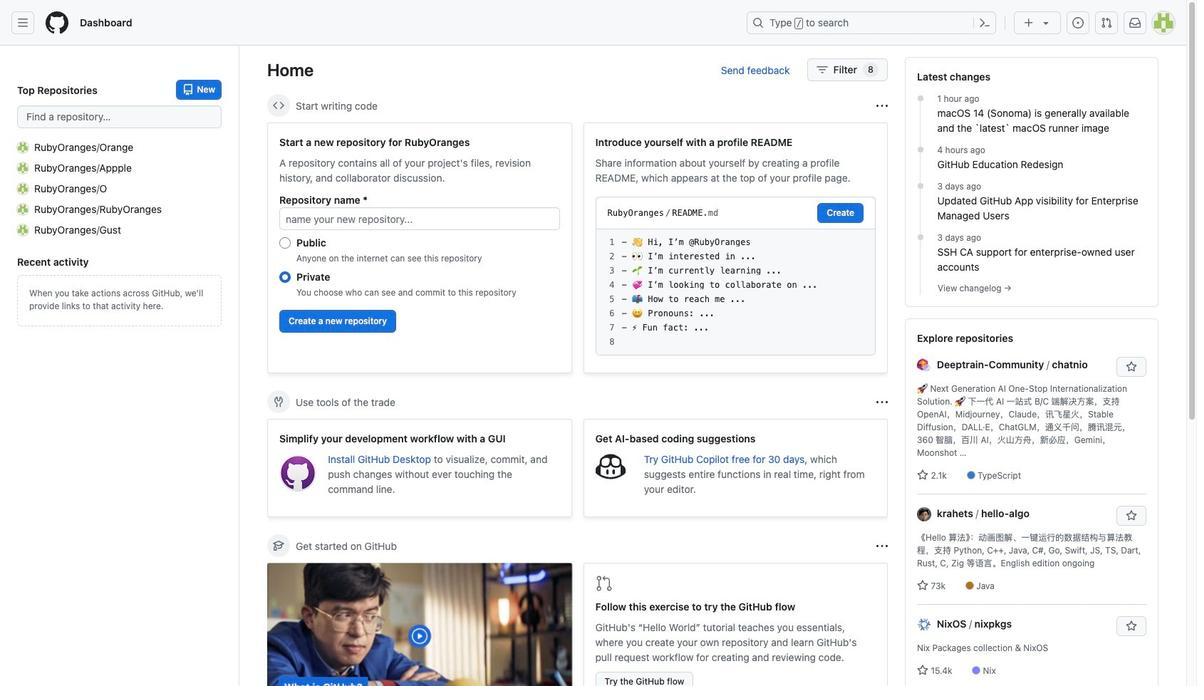 Task type: locate. For each thing, give the bounding box(es) containing it.
None radio
[[279, 237, 291, 249], [279, 271, 291, 283], [279, 237, 291, 249], [279, 271, 291, 283]]

2 why am i seeing this? image from the top
[[877, 397, 888, 408]]

explore repositories navigation
[[905, 319, 1159, 686]]

star image up the @krahets profile image
[[917, 470, 929, 481]]

gust image
[[17, 224, 29, 236]]

0 vertical spatial why am i seeing this? image
[[877, 100, 888, 112]]

o image
[[17, 183, 29, 194]]

0 horizontal spatial git pull request image
[[595, 575, 612, 592]]

1 star this repository image from the top
[[1126, 361, 1137, 373]]

mortar board image
[[273, 540, 284, 552]]

2 star this repository image from the top
[[1126, 621, 1137, 632]]

star image
[[917, 470, 929, 481], [917, 665, 929, 676]]

star this repository image
[[1126, 361, 1137, 373], [1126, 621, 1137, 632]]

dot fill image
[[915, 144, 926, 155], [915, 232, 926, 243]]

Find a repository… text field
[[17, 105, 222, 128]]

@deeptrain-community profile image
[[917, 359, 931, 373]]

start a new repository element
[[267, 123, 572, 373]]

triangle down image
[[1040, 17, 1052, 29]]

Top Repositories search field
[[17, 105, 222, 128]]

2 dot fill image from the top
[[915, 232, 926, 243]]

star this repository image for @deeptrain-community profile "icon"
[[1126, 361, 1137, 373]]

try the github flow element
[[583, 563, 888, 686]]

0 vertical spatial git pull request image
[[1101, 17, 1112, 29]]

issue opened image
[[1072, 17, 1084, 29]]

play image
[[411, 628, 428, 645]]

1 vertical spatial star this repository image
[[1126, 621, 1137, 632]]

1 vertical spatial git pull request image
[[595, 575, 612, 592]]

star image for @nixos profile image
[[917, 665, 929, 676]]

3 why am i seeing this? image from the top
[[877, 541, 888, 552]]

@nixos profile image
[[917, 618, 931, 632]]

git pull request image
[[1101, 17, 1112, 29], [595, 575, 612, 592]]

appple image
[[17, 162, 29, 174]]

name your new repository... text field
[[279, 207, 560, 230]]

None submit
[[818, 203, 864, 223]]

1 why am i seeing this? image from the top
[[877, 100, 888, 112]]

star image for @deeptrain-community profile "icon"
[[917, 470, 929, 481]]

filter image
[[816, 64, 828, 76]]

dot fill image
[[915, 93, 926, 104], [915, 180, 926, 192]]

why am i seeing this? image
[[877, 100, 888, 112], [877, 397, 888, 408], [877, 541, 888, 552]]

0 vertical spatial dot fill image
[[915, 144, 926, 155]]

what is github? element
[[266, 563, 573, 686]]

1 vertical spatial star image
[[917, 665, 929, 676]]

1 vertical spatial dot fill image
[[915, 180, 926, 192]]

notifications image
[[1129, 17, 1141, 29]]

1 horizontal spatial git pull request image
[[1101, 17, 1112, 29]]

star image down @nixos profile image
[[917, 665, 929, 676]]

explore element
[[905, 57, 1159, 686]]

0 vertical spatial star this repository image
[[1126, 361, 1137, 373]]

simplify your development workflow with a gui element
[[267, 419, 572, 517]]

1 star image from the top
[[917, 470, 929, 481]]

plus image
[[1023, 17, 1035, 28]]

1 vertical spatial why am i seeing this? image
[[877, 397, 888, 408]]

1 vertical spatial dot fill image
[[915, 232, 926, 243]]

2 star image from the top
[[917, 665, 929, 676]]

0 vertical spatial dot fill image
[[915, 93, 926, 104]]

2 vertical spatial why am i seeing this? image
[[877, 541, 888, 552]]

why am i seeing this? image for get ai-based coding suggestions element at the bottom of page
[[877, 397, 888, 408]]

0 vertical spatial star image
[[917, 470, 929, 481]]

star image
[[917, 580, 929, 591]]



Task type: describe. For each thing, give the bounding box(es) containing it.
introduce yourself with a profile readme element
[[583, 123, 888, 373]]

star this repository image for @nixos profile image
[[1126, 621, 1137, 632]]

orange image
[[17, 141, 29, 153]]

1 dot fill image from the top
[[915, 93, 926, 104]]

command palette image
[[979, 17, 991, 29]]

star this repository image
[[1126, 510, 1137, 522]]

what is github? image
[[266, 563, 573, 686]]

code image
[[273, 100, 284, 111]]

none submit inside introduce yourself with a profile readme element
[[818, 203, 864, 223]]

2 dot fill image from the top
[[915, 180, 926, 192]]

1 dot fill image from the top
[[915, 144, 926, 155]]

git pull request image inside try the github flow 'element'
[[595, 575, 612, 592]]

github desktop image
[[279, 455, 317, 492]]

why am i seeing this? image for try the github flow 'element'
[[877, 541, 888, 552]]

@krahets profile image
[[917, 508, 931, 522]]

tools image
[[273, 396, 284, 408]]

rubyoranges image
[[17, 203, 29, 215]]

get ai-based coding suggestions element
[[583, 419, 888, 517]]

why am i seeing this? image for introduce yourself with a profile readme element
[[877, 100, 888, 112]]

homepage image
[[46, 11, 68, 34]]



Task type: vqa. For each thing, say whether or not it's contained in the screenshot.
Explore repositories navigation
yes



